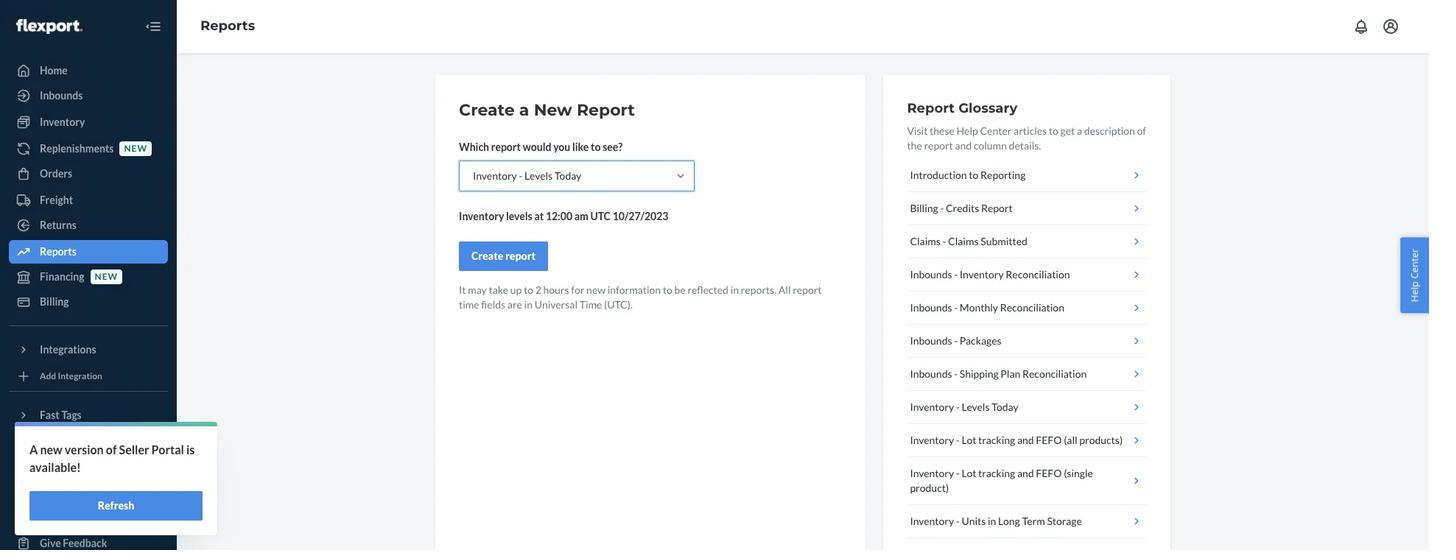 Task type: vqa. For each thing, say whether or not it's contained in the screenshot.
STORAGE
yes



Task type: describe. For each thing, give the bounding box(es) containing it.
new inside it may take up to 2 hours for new information to be reflected in reports. all report time fields are in universal time (utc).
[[587, 284, 606, 296]]

report left would
[[491, 141, 521, 153]]

utc
[[591, 210, 611, 223]]

shipping
[[960, 368, 999, 380]]

inbounds - shipping plan reconciliation button
[[907, 358, 1147, 391]]

these
[[930, 125, 955, 137]]

fefo for (all
[[1036, 434, 1062, 447]]

give feedback
[[40, 537, 107, 550]]

introduction to reporting
[[910, 169, 1026, 181]]

which
[[459, 141, 489, 153]]

claims - claims submitted
[[910, 235, 1028, 248]]

be
[[675, 284, 686, 296]]

credits
[[946, 202, 980, 214]]

product)
[[910, 482, 949, 494]]

packages
[[960, 335, 1002, 347]]

introduction to reporting button
[[907, 159, 1147, 192]]

term
[[1022, 515, 1045, 528]]

available!
[[29, 461, 81, 475]]

it
[[459, 284, 466, 296]]

inbounds - monthly reconciliation button
[[907, 292, 1147, 325]]

universal
[[535, 298, 578, 311]]

talk
[[40, 487, 59, 500]]

description
[[1085, 125, 1135, 137]]

0 vertical spatial a
[[519, 100, 529, 120]]

talk to support button
[[9, 482, 168, 506]]

inventory - levels today button
[[907, 391, 1147, 424]]

integrations
[[40, 343, 96, 356]]

open account menu image
[[1382, 18, 1400, 35]]

inbounds - packages button
[[907, 325, 1147, 358]]

help center link
[[9, 507, 168, 531]]

see?
[[603, 141, 623, 153]]

reconciliation for inbounds - monthly reconciliation
[[1001, 301, 1065, 314]]

a
[[29, 443, 38, 457]]

report inside visit these help center articles to get a description of the report and column details.
[[924, 139, 953, 152]]

refresh
[[98, 500, 134, 512]]

home
[[40, 64, 68, 77]]

inbounds for inbounds - monthly reconciliation
[[910, 301, 953, 314]]

articles
[[1014, 125, 1047, 137]]

2 vertical spatial reconciliation
[[1023, 368, 1087, 380]]

2 claims from the left
[[948, 235, 979, 248]]

visit
[[907, 125, 928, 137]]

to left be
[[663, 284, 673, 296]]

inventory - units in long term storage
[[910, 515, 1082, 528]]

inventory inside the inventory - lot tracking and fefo (single product)
[[910, 467, 954, 480]]

tag
[[76, 437, 90, 448]]

add fast tag link
[[9, 433, 168, 451]]

0 horizontal spatial help center
[[40, 512, 96, 525]]

and inside visit these help center articles to get a description of the report and column details.
[[955, 139, 972, 152]]

fast tags
[[40, 409, 82, 422]]

to inside 'button'
[[969, 169, 979, 181]]

create report button
[[459, 242, 548, 271]]

flexport logo image
[[16, 19, 82, 34]]

to left 2
[[524, 284, 534, 296]]

create for create a new report
[[459, 100, 515, 120]]

at
[[535, 210, 544, 223]]

new up billing link
[[95, 271, 118, 283]]

billing - credits report button
[[907, 192, 1147, 225]]

new up orders link
[[124, 143, 147, 154]]

billing - credits report
[[910, 202, 1013, 214]]

levels
[[506, 210, 533, 223]]

inbounds - packages
[[910, 335, 1002, 347]]

you
[[554, 141, 571, 153]]

add integration
[[40, 371, 102, 382]]

for
[[571, 284, 585, 296]]

reflected
[[688, 284, 729, 296]]

a inside visit these help center articles to get a description of the report and column details.
[[1077, 125, 1083, 137]]

monthly
[[960, 301, 999, 314]]

(single
[[1064, 467, 1093, 480]]

tags
[[61, 409, 82, 422]]

up
[[510, 284, 522, 296]]

- for billing - credits report "button"
[[941, 202, 944, 214]]

- for inventory - units in long term storage button
[[956, 515, 960, 528]]

replenishments
[[40, 142, 114, 155]]

help inside button
[[1409, 281, 1422, 302]]

inbounds - inventory reconciliation
[[910, 268, 1070, 281]]

reconciliation for inbounds - inventory reconciliation
[[1006, 268, 1070, 281]]

add fast tag
[[40, 437, 90, 448]]

lot for inventory - lot tracking and fefo (all products)
[[962, 434, 977, 447]]

billing for billing - credits report
[[910, 202, 939, 214]]

add for add integration
[[40, 371, 56, 382]]

orders
[[40, 167, 72, 180]]

the
[[907, 139, 922, 152]]

inbounds for inbounds
[[40, 89, 83, 102]]

1 horizontal spatial report
[[907, 100, 955, 116]]

new
[[534, 100, 572, 120]]

give feedback button
[[9, 532, 168, 550]]

a new version of seller portal is available!
[[29, 443, 195, 475]]

tracking for (all
[[979, 434, 1016, 447]]

- for inventory - lot tracking and fefo (single product) button
[[956, 467, 960, 480]]

products)
[[1080, 434, 1123, 447]]

all
[[779, 284, 791, 296]]

long
[[999, 515, 1020, 528]]

am
[[575, 210, 589, 223]]

plan
[[1001, 368, 1021, 380]]

financing
[[40, 270, 84, 283]]

portal
[[151, 443, 184, 457]]



Task type: locate. For each thing, give the bounding box(es) containing it.
inventory - levels today down would
[[473, 169, 582, 182]]

0 vertical spatial levels
[[525, 169, 553, 182]]

report up see?
[[577, 100, 635, 120]]

(utc).
[[604, 298, 633, 311]]

to right talk
[[61, 487, 70, 500]]

fast left tags
[[40, 409, 59, 422]]

inventory - levels today
[[473, 169, 582, 182], [910, 401, 1019, 413]]

and left column
[[955, 139, 972, 152]]

- left shipping
[[954, 368, 958, 380]]

create for create report
[[472, 250, 504, 262]]

0 horizontal spatial reports link
[[9, 240, 168, 264]]

0 vertical spatial today
[[555, 169, 582, 182]]

inbounds - inventory reconciliation button
[[907, 259, 1147, 292]]

- down billing - credits report
[[943, 235, 946, 248]]

0 vertical spatial fast
[[40, 409, 59, 422]]

- inside button
[[954, 335, 958, 347]]

inbounds - shipping plan reconciliation
[[910, 368, 1087, 380]]

2 add from the top
[[40, 437, 56, 448]]

1 vertical spatial add
[[40, 437, 56, 448]]

- for inventory - lot tracking and fefo (all products) button
[[956, 434, 960, 447]]

lot up the inventory - lot tracking and fefo (single product)
[[962, 434, 977, 447]]

fefo left the (single
[[1036, 467, 1062, 480]]

of right description
[[1137, 125, 1147, 137]]

- down which report would you like to see?
[[519, 169, 523, 182]]

would
[[523, 141, 552, 153]]

- left packages
[[954, 335, 958, 347]]

0 horizontal spatial levels
[[525, 169, 553, 182]]

in left long
[[988, 515, 997, 528]]

1 fefo from the top
[[1036, 434, 1062, 447]]

reports
[[200, 18, 255, 34], [40, 245, 76, 258]]

is
[[186, 443, 195, 457]]

inbounds down home
[[40, 89, 83, 102]]

report
[[577, 100, 635, 120], [907, 100, 955, 116], [982, 202, 1013, 214]]

0 vertical spatial reports link
[[200, 18, 255, 34]]

and down inventory - levels today button
[[1018, 434, 1034, 447]]

inbounds for inbounds - inventory reconciliation
[[910, 268, 953, 281]]

1 horizontal spatial center
[[980, 125, 1012, 137]]

1 vertical spatial levels
[[962, 401, 990, 413]]

1 vertical spatial billing
[[40, 296, 69, 308]]

in right are
[[524, 298, 533, 311]]

talk to support
[[40, 487, 110, 500]]

1 horizontal spatial reports link
[[200, 18, 255, 34]]

report inside "button"
[[982, 202, 1013, 214]]

inbounds up inbounds - packages
[[910, 301, 953, 314]]

2 vertical spatial center
[[64, 512, 96, 525]]

0 horizontal spatial of
[[106, 443, 117, 457]]

inventory - lot tracking and fefo (all products)
[[910, 434, 1123, 447]]

returns
[[40, 219, 77, 231]]

of inside a new version of seller portal is available!
[[106, 443, 117, 457]]

help inside visit these help center articles to get a description of the report and column details.
[[957, 125, 978, 137]]

fefo left the (all
[[1036, 434, 1062, 447]]

1 vertical spatial help center
[[40, 512, 96, 525]]

1 horizontal spatial levels
[[962, 401, 990, 413]]

column
[[974, 139, 1007, 152]]

claims down credits
[[948, 235, 979, 248]]

billing inside billing link
[[40, 296, 69, 308]]

a left new
[[519, 100, 529, 120]]

support
[[72, 487, 110, 500]]

settings link
[[9, 457, 168, 480]]

close navigation image
[[144, 18, 162, 35]]

and for inventory - lot tracking and fefo (single product)
[[1018, 467, 1034, 480]]

inbounds inside button
[[910, 335, 953, 347]]

returns link
[[9, 214, 168, 237]]

reconciliation down claims - claims submitted button
[[1006, 268, 1070, 281]]

reports link
[[200, 18, 255, 34], [9, 240, 168, 264]]

details.
[[1009, 139, 1041, 152]]

home link
[[9, 59, 168, 83]]

1 vertical spatial fast
[[58, 437, 75, 448]]

2 vertical spatial in
[[988, 515, 997, 528]]

inventory link
[[9, 111, 168, 134]]

- down 'claims - claims submitted'
[[954, 268, 958, 281]]

0 horizontal spatial today
[[555, 169, 582, 182]]

version
[[65, 443, 104, 457]]

to left reporting
[[969, 169, 979, 181]]

levels inside button
[[962, 401, 990, 413]]

billing for billing
[[40, 296, 69, 308]]

- left 'units'
[[956, 515, 960, 528]]

fast left tag
[[58, 437, 75, 448]]

0 horizontal spatial in
[[524, 298, 533, 311]]

fast inside 'link'
[[58, 437, 75, 448]]

report for create a new report
[[577, 100, 635, 120]]

fast
[[40, 409, 59, 422], [58, 437, 75, 448]]

12:00
[[546, 210, 573, 223]]

inbounds - monthly reconciliation
[[910, 301, 1065, 314]]

time
[[459, 298, 479, 311]]

are
[[508, 298, 522, 311]]

0 vertical spatial in
[[731, 284, 739, 296]]

visit these help center articles to get a description of the report and column details.
[[907, 125, 1147, 152]]

help center button
[[1401, 237, 1430, 313]]

report inside button
[[506, 250, 536, 262]]

1 horizontal spatial billing
[[910, 202, 939, 214]]

lot inside the inventory - lot tracking and fefo (single product)
[[962, 467, 977, 480]]

submitted
[[981, 235, 1028, 248]]

- up the inventory - lot tracking and fefo (single product)
[[956, 434, 960, 447]]

add for add fast tag
[[40, 437, 56, 448]]

fefo inside the inventory - lot tracking and fefo (single product)
[[1036, 467, 1062, 480]]

1 horizontal spatial today
[[992, 401, 1019, 413]]

feedback
[[63, 537, 107, 550]]

tracking for (single
[[979, 467, 1016, 480]]

- for inbounds - monthly reconciliation button
[[954, 301, 958, 314]]

- for inbounds - inventory reconciliation button
[[954, 268, 958, 281]]

1 vertical spatial reports link
[[9, 240, 168, 264]]

0 horizontal spatial billing
[[40, 296, 69, 308]]

report up up
[[506, 250, 536, 262]]

lot
[[962, 434, 977, 447], [962, 467, 977, 480]]

- left monthly
[[954, 301, 958, 314]]

2 horizontal spatial report
[[982, 202, 1013, 214]]

fefo for (single
[[1036, 467, 1062, 480]]

inventory - lot tracking and fefo (single product)
[[910, 467, 1093, 494]]

0 vertical spatial of
[[1137, 125, 1147, 137]]

1 vertical spatial center
[[1409, 248, 1422, 279]]

create
[[459, 100, 515, 120], [472, 250, 504, 262]]

0 vertical spatial center
[[980, 125, 1012, 137]]

inbounds link
[[9, 84, 168, 108]]

in inside button
[[988, 515, 997, 528]]

0 horizontal spatial help
[[40, 512, 62, 525]]

0 horizontal spatial claims
[[910, 235, 941, 248]]

- for inbounds - shipping plan reconciliation button
[[954, 368, 958, 380]]

freight
[[40, 194, 73, 206]]

inventory - levels today down shipping
[[910, 401, 1019, 413]]

inbounds for inbounds - shipping plan reconciliation
[[910, 368, 953, 380]]

- left credits
[[941, 202, 944, 214]]

2 horizontal spatial center
[[1409, 248, 1422, 279]]

levels
[[525, 169, 553, 182], [962, 401, 990, 413]]

report down reporting
[[982, 202, 1013, 214]]

report inside it may take up to 2 hours for new information to be reflected in reports. all report time fields are in universal time (utc).
[[793, 284, 822, 296]]

- inside the inventory - lot tracking and fefo (single product)
[[956, 467, 960, 480]]

1 horizontal spatial a
[[1077, 125, 1083, 137]]

to inside visit these help center articles to get a description of the report and column details.
[[1049, 125, 1059, 137]]

1 vertical spatial create
[[472, 250, 504, 262]]

1 horizontal spatial inventory - levels today
[[910, 401, 1019, 413]]

1 tracking from the top
[[979, 434, 1016, 447]]

add inside add fast tag 'link'
[[40, 437, 56, 448]]

levels down would
[[525, 169, 553, 182]]

0 horizontal spatial reports
[[40, 245, 76, 258]]

0 vertical spatial fefo
[[1036, 434, 1062, 447]]

1 horizontal spatial claims
[[948, 235, 979, 248]]

integrations button
[[9, 338, 168, 362]]

add inside add integration 'link'
[[40, 371, 56, 382]]

1 claims from the left
[[910, 235, 941, 248]]

freight link
[[9, 189, 168, 212]]

create up may in the left bottom of the page
[[472, 250, 504, 262]]

fast inside dropdown button
[[40, 409, 59, 422]]

inventory - levels today inside button
[[910, 401, 1019, 413]]

tracking inside inventory - lot tracking and fefo (all products) button
[[979, 434, 1016, 447]]

seller
[[119, 443, 149, 457]]

1 vertical spatial tracking
[[979, 467, 1016, 480]]

- down inbounds - shipping plan reconciliation
[[956, 401, 960, 413]]

and inside button
[[1018, 434, 1034, 447]]

2 vertical spatial and
[[1018, 467, 1034, 480]]

today down you
[[555, 169, 582, 182]]

reports.
[[741, 284, 777, 296]]

today inside button
[[992, 401, 1019, 413]]

report for billing - credits report
[[982, 202, 1013, 214]]

0 vertical spatial help
[[957, 125, 978, 137]]

lot up 'units'
[[962, 467, 977, 480]]

new inside a new version of seller portal is available!
[[40, 443, 62, 457]]

billing down financing
[[40, 296, 69, 308]]

1 vertical spatial reconciliation
[[1001, 301, 1065, 314]]

2 vertical spatial help
[[40, 512, 62, 525]]

new right a
[[40, 443, 62, 457]]

inbounds for inbounds - packages
[[910, 335, 953, 347]]

get
[[1061, 125, 1075, 137]]

report up these on the right of the page
[[907, 100, 955, 116]]

inbounds down 'claims - claims submitted'
[[910, 268, 953, 281]]

fefo inside button
[[1036, 434, 1062, 447]]

1 horizontal spatial of
[[1137, 125, 1147, 137]]

orders link
[[9, 162, 168, 186]]

0 vertical spatial inventory - levels today
[[473, 169, 582, 182]]

lot inside button
[[962, 434, 977, 447]]

0 vertical spatial billing
[[910, 202, 939, 214]]

1 horizontal spatial in
[[731, 284, 739, 296]]

center
[[980, 125, 1012, 137], [1409, 248, 1422, 279], [64, 512, 96, 525]]

0 vertical spatial create
[[459, 100, 515, 120]]

tracking up the inventory - lot tracking and fefo (single product)
[[979, 434, 1016, 447]]

1 vertical spatial of
[[106, 443, 117, 457]]

billing down introduction
[[910, 202, 939, 214]]

give
[[40, 537, 61, 550]]

1 lot from the top
[[962, 434, 977, 447]]

center inside button
[[1409, 248, 1422, 279]]

-
[[519, 169, 523, 182], [941, 202, 944, 214], [943, 235, 946, 248], [954, 268, 958, 281], [954, 301, 958, 314], [954, 335, 958, 347], [954, 368, 958, 380], [956, 401, 960, 413], [956, 434, 960, 447], [956, 467, 960, 480], [956, 515, 960, 528]]

it may take up to 2 hours for new information to be reflected in reports. all report time fields are in universal time (utc).
[[459, 284, 822, 311]]

today down plan
[[992, 401, 1019, 413]]

report right all
[[793, 284, 822, 296]]

take
[[489, 284, 509, 296]]

create inside create report button
[[472, 250, 504, 262]]

0 vertical spatial reports
[[200, 18, 255, 34]]

which report would you like to see?
[[459, 141, 623, 153]]

(all
[[1064, 434, 1078, 447]]

0 horizontal spatial inventory - levels today
[[473, 169, 582, 182]]

reconciliation down inbounds - packages button
[[1023, 368, 1087, 380]]

add left integration
[[40, 371, 56, 382]]

tracking down the inventory - lot tracking and fefo (all products)
[[979, 467, 1016, 480]]

billing
[[910, 202, 939, 214], [40, 296, 69, 308]]

to right like
[[591, 141, 601, 153]]

create report
[[472, 250, 536, 262]]

fefo
[[1036, 434, 1062, 447], [1036, 467, 1062, 480]]

create up which
[[459, 100, 515, 120]]

1 vertical spatial lot
[[962, 467, 977, 480]]

0 vertical spatial reconciliation
[[1006, 268, 1070, 281]]

and down inventory - lot tracking and fefo (all products) button
[[1018, 467, 1034, 480]]

add right a
[[40, 437, 56, 448]]

glossary
[[959, 100, 1018, 116]]

inbounds left packages
[[910, 335, 953, 347]]

- for claims - claims submitted button
[[943, 235, 946, 248]]

and inside the inventory - lot tracking and fefo (single product)
[[1018, 467, 1034, 480]]

1 vertical spatial and
[[1018, 434, 1034, 447]]

reconciliation
[[1006, 268, 1070, 281], [1001, 301, 1065, 314], [1023, 368, 1087, 380]]

1 vertical spatial inventory - levels today
[[910, 401, 1019, 413]]

reconciliation down inbounds - inventory reconciliation button
[[1001, 301, 1065, 314]]

0 horizontal spatial a
[[519, 100, 529, 120]]

lot for inventory - lot tracking and fefo (single product)
[[962, 467, 977, 480]]

1 horizontal spatial help center
[[1409, 248, 1422, 302]]

0 horizontal spatial center
[[64, 512, 96, 525]]

1 horizontal spatial reports
[[200, 18, 255, 34]]

tracking inside the inventory - lot tracking and fefo (single product)
[[979, 467, 1016, 480]]

- up "inventory - units in long term storage"
[[956, 467, 960, 480]]

1 vertical spatial fefo
[[1036, 467, 1062, 480]]

1 vertical spatial help
[[1409, 281, 1422, 302]]

inbounds down inbounds - packages
[[910, 368, 953, 380]]

0 vertical spatial lot
[[962, 434, 977, 447]]

- for inventory - levels today button
[[956, 401, 960, 413]]

1 vertical spatial reports
[[40, 245, 76, 258]]

add integration link
[[9, 368, 168, 385]]

1 vertical spatial today
[[992, 401, 1019, 413]]

storage
[[1047, 515, 1082, 528]]

2 horizontal spatial help
[[1409, 281, 1422, 302]]

claims
[[910, 235, 941, 248], [948, 235, 979, 248]]

a right get
[[1077, 125, 1083, 137]]

of left the seller
[[106, 443, 117, 457]]

2 lot from the top
[[962, 467, 977, 480]]

create a new report
[[459, 100, 635, 120]]

reporting
[[981, 169, 1026, 181]]

may
[[468, 284, 487, 296]]

2 fefo from the top
[[1036, 467, 1062, 480]]

of
[[1137, 125, 1147, 137], [106, 443, 117, 457]]

0 vertical spatial tracking
[[979, 434, 1016, 447]]

today
[[555, 169, 582, 182], [992, 401, 1019, 413]]

10/27/2023
[[613, 210, 669, 223]]

2 horizontal spatial in
[[988, 515, 997, 528]]

levels down shipping
[[962, 401, 990, 413]]

help center inside button
[[1409, 248, 1422, 302]]

billing link
[[9, 290, 168, 314]]

report down these on the right of the page
[[924, 139, 953, 152]]

1 vertical spatial a
[[1077, 125, 1083, 137]]

settings
[[40, 462, 77, 475]]

report glossary
[[907, 100, 1018, 116]]

in left reports.
[[731, 284, 739, 296]]

2 tracking from the top
[[979, 467, 1016, 480]]

1 vertical spatial in
[[524, 298, 533, 311]]

center inside visit these help center articles to get a description of the report and column details.
[[980, 125, 1012, 137]]

inventory levels at 12:00 am utc 10/27/2023
[[459, 210, 669, 223]]

to inside button
[[61, 487, 70, 500]]

1 horizontal spatial help
[[957, 125, 978, 137]]

- for inbounds - packages button
[[954, 335, 958, 347]]

add
[[40, 371, 56, 382], [40, 437, 56, 448]]

0 horizontal spatial report
[[577, 100, 635, 120]]

1 add from the top
[[40, 371, 56, 382]]

open notifications image
[[1353, 18, 1371, 35]]

new up time
[[587, 284, 606, 296]]

billing inside billing - credits report "button"
[[910, 202, 939, 214]]

0 vertical spatial help center
[[1409, 248, 1422, 302]]

of inside visit these help center articles to get a description of the report and column details.
[[1137, 125, 1147, 137]]

units
[[962, 515, 986, 528]]

claims down billing - credits report
[[910, 235, 941, 248]]

integration
[[58, 371, 102, 382]]

0 vertical spatial and
[[955, 139, 972, 152]]

0 vertical spatial add
[[40, 371, 56, 382]]

and for inventory - lot tracking and fefo (all products)
[[1018, 434, 1034, 447]]

tracking
[[979, 434, 1016, 447], [979, 467, 1016, 480]]

to left get
[[1049, 125, 1059, 137]]

- inside "button"
[[941, 202, 944, 214]]



